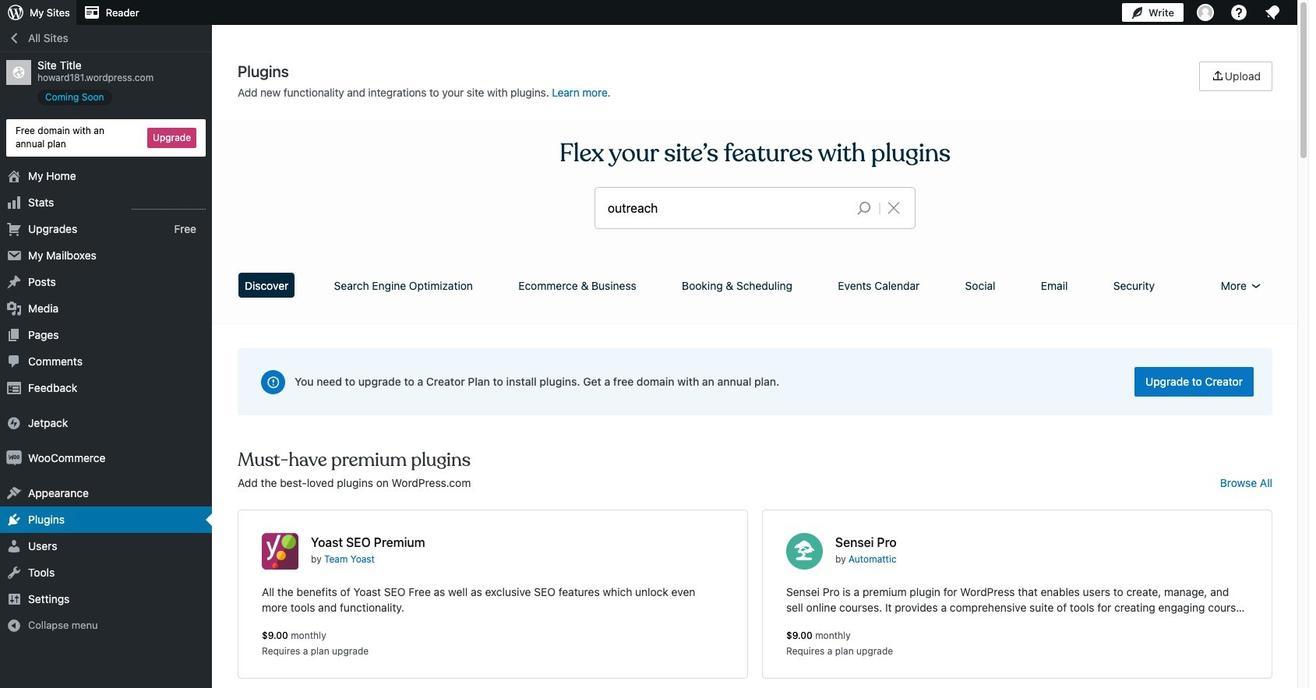 Task type: describe. For each thing, give the bounding box(es) containing it.
manage your notifications image
[[1263, 3, 1282, 22]]

my profile image
[[1197, 4, 1214, 21]]

1 plugin icon image from the left
[[262, 533, 298, 570]]

open search image
[[845, 197, 884, 219]]

Search search field
[[608, 188, 845, 228]]

highest hourly views 0 image
[[132, 199, 206, 209]]

2 plugin icon image from the left
[[786, 533, 823, 570]]



Task type: vqa. For each thing, say whether or not it's contained in the screenshot.
2nd Plugin Icon from the left
yes



Task type: locate. For each thing, give the bounding box(es) containing it.
0 horizontal spatial plugin icon image
[[262, 533, 298, 570]]

None search field
[[595, 188, 915, 228]]

main content
[[232, 62, 1278, 688]]

help image
[[1230, 3, 1248, 22]]

1 img image from the top
[[6, 415, 22, 431]]

img image
[[6, 415, 22, 431], [6, 450, 22, 466]]

close search image
[[874, 199, 913, 217]]

0 vertical spatial img image
[[6, 415, 22, 431]]

2 img image from the top
[[6, 450, 22, 466]]

1 vertical spatial img image
[[6, 450, 22, 466]]

1 horizontal spatial plugin icon image
[[786, 533, 823, 570]]

plugin icon image
[[262, 533, 298, 570], [786, 533, 823, 570]]



